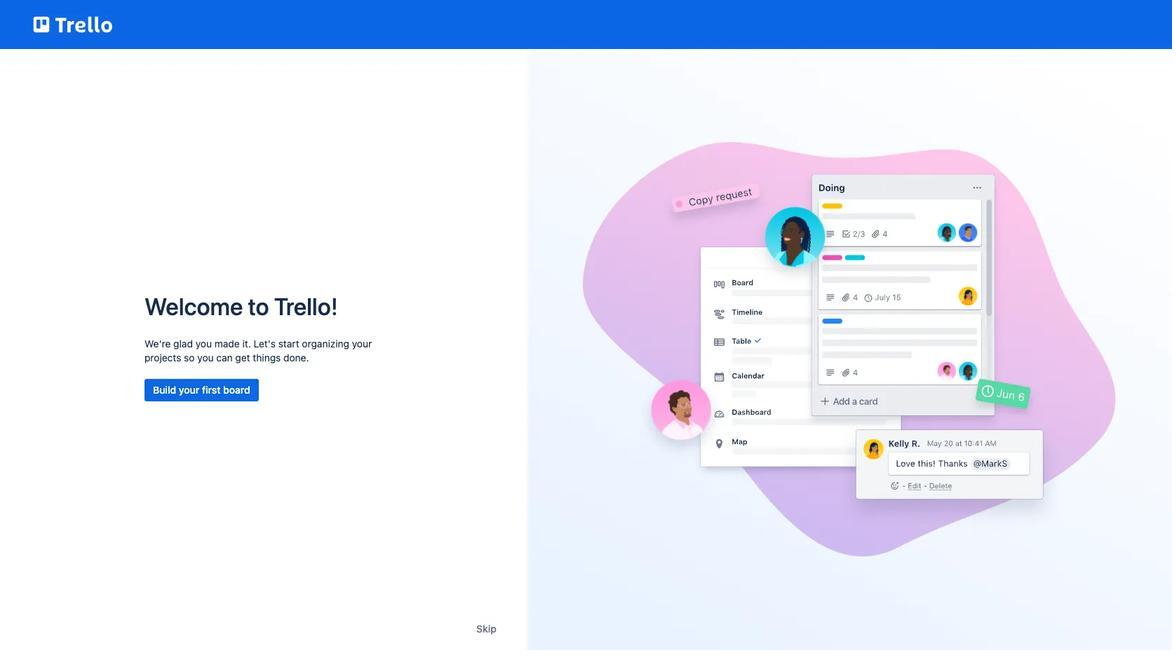 Task type: vqa. For each thing, say whether or not it's contained in the screenshot.
TV to the bottom
no



Task type: locate. For each thing, give the bounding box(es) containing it.
made
[[215, 338, 240, 350]]

1 vertical spatial your
[[179, 384, 199, 396]]

can
[[216, 352, 233, 364]]

your
[[352, 338, 372, 350], [179, 384, 199, 396]]

your inside build your first board button
[[179, 384, 199, 396]]

so
[[184, 352, 195, 364]]

you right glad
[[196, 338, 212, 350]]

0 vertical spatial you
[[196, 338, 212, 350]]

build your first board
[[153, 384, 250, 396]]

welcome
[[144, 293, 243, 321]]

0 horizontal spatial your
[[179, 384, 199, 396]]

board
[[223, 384, 250, 396]]

let's
[[254, 338, 276, 350]]

0 vertical spatial your
[[352, 338, 372, 350]]

your left first
[[179, 384, 199, 396]]

you right so on the bottom left
[[197, 352, 214, 364]]

welcome to trello!
[[144, 293, 338, 321]]

you
[[196, 338, 212, 350], [197, 352, 214, 364]]

1 horizontal spatial your
[[352, 338, 372, 350]]

your right organizing
[[352, 338, 372, 350]]

build
[[153, 384, 176, 396]]

welcome to trello! image
[[638, 163, 1062, 537]]

it.
[[242, 338, 251, 350]]



Task type: describe. For each thing, give the bounding box(es) containing it.
projects
[[144, 352, 181, 364]]

things
[[253, 352, 281, 364]]

trello!
[[274, 293, 338, 321]]

glad
[[173, 338, 193, 350]]

get
[[235, 352, 250, 364]]

your inside we're glad you made it. let's start organizing your projects so you can get things done.
[[352, 338, 372, 350]]

start
[[278, 338, 299, 350]]

trello image
[[31, 8, 115, 41]]

done.
[[283, 352, 309, 364]]

organizing
[[302, 338, 349, 350]]

we're glad you made it. let's start organizing your projects so you can get things done.
[[144, 338, 372, 364]]

we're
[[144, 338, 171, 350]]

first
[[202, 384, 221, 396]]

skip button
[[476, 623, 497, 637]]

skip
[[476, 624, 497, 636]]

to
[[248, 293, 269, 321]]

1 vertical spatial you
[[197, 352, 214, 364]]

build your first board button
[[144, 380, 259, 402]]



